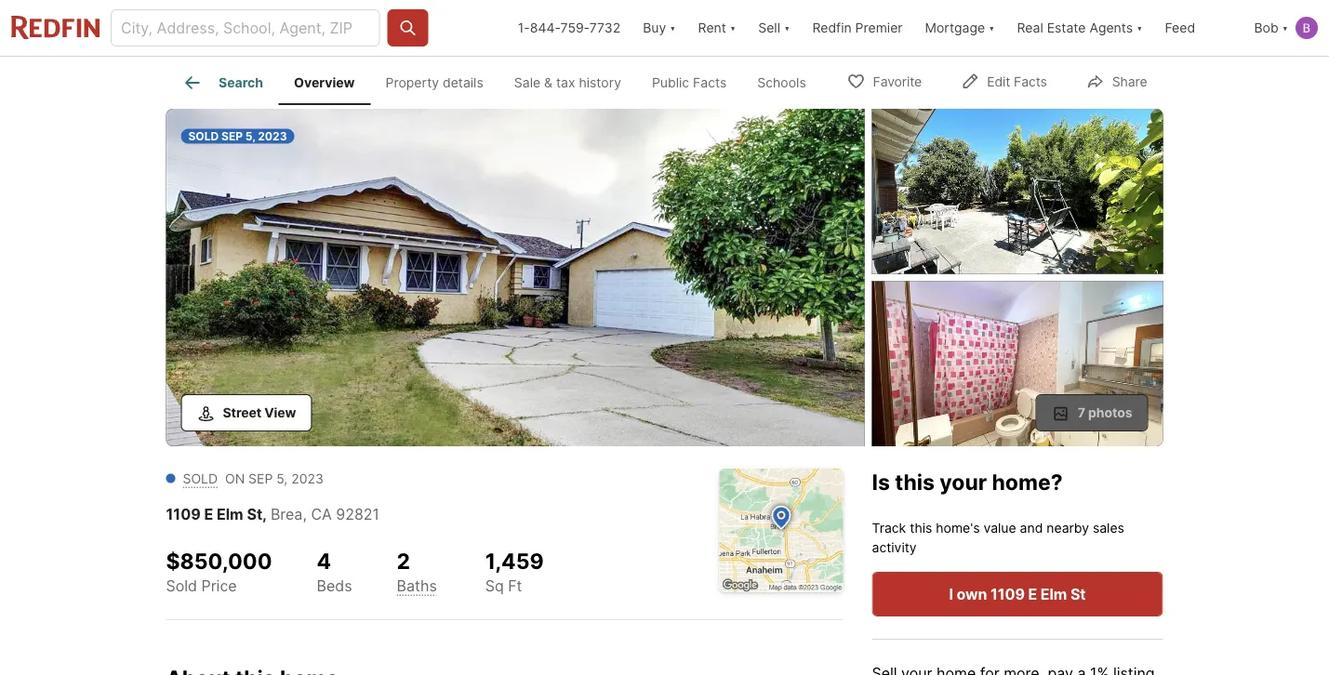 Task type: vqa. For each thing, say whether or not it's contained in the screenshot.
the right 5,
yes



Task type: describe. For each thing, give the bounding box(es) containing it.
▾ for rent ▾
[[730, 20, 736, 36]]

public facts
[[652, 75, 727, 90]]

sale & tax history
[[514, 75, 621, 90]]

favorite
[[873, 74, 922, 90]]

i
[[949, 585, 954, 603]]

property details tab
[[370, 60, 499, 105]]

st inside button
[[1071, 585, 1086, 603]]

844-
[[530, 20, 561, 36]]

e inside "i own 1109 e elm st" button
[[1028, 585, 1037, 603]]

feed
[[1165, 20, 1195, 36]]

home?
[[992, 469, 1063, 495]]

rent ▾ button
[[698, 0, 736, 56]]

7
[[1078, 405, 1086, 420]]

map entry image
[[720, 469, 843, 593]]

▾ for sell ▾
[[784, 20, 790, 36]]

feed button
[[1154, 0, 1243, 56]]

sell ▾ button
[[747, 0, 801, 56]]

nearby
[[1047, 520, 1089, 536]]

brea
[[271, 505, 303, 523]]

1,459 sq ft
[[485, 548, 544, 595]]

mortgage ▾
[[925, 20, 995, 36]]

share button
[[1071, 62, 1163, 100]]

edit facts
[[987, 74, 1047, 90]]

$850,000 sold price
[[166, 548, 272, 595]]

overview
[[294, 75, 355, 90]]

sold sep 5, 2023 link
[[166, 109, 865, 450]]

sold link
[[183, 471, 218, 487]]

real estate agents ▾
[[1017, 20, 1143, 36]]

1109 inside button
[[991, 585, 1025, 603]]

elm inside button
[[1041, 585, 1067, 603]]

sale
[[514, 75, 541, 90]]

real
[[1017, 20, 1044, 36]]

real estate agents ▾ link
[[1017, 0, 1143, 56]]

history
[[579, 75, 621, 90]]

bob ▾
[[1254, 20, 1288, 36]]

this for home's
[[910, 520, 932, 536]]

is
[[872, 469, 890, 495]]

redfin
[[812, 20, 852, 36]]

sq
[[485, 577, 504, 595]]

1,459
[[485, 548, 544, 574]]

sep inside 'link'
[[221, 129, 243, 143]]

0 horizontal spatial elm
[[217, 505, 243, 523]]

sold
[[166, 577, 197, 595]]

agents
[[1090, 20, 1133, 36]]

is this your home?
[[872, 469, 1063, 495]]

bob
[[1254, 20, 1279, 36]]

759-
[[560, 20, 590, 36]]

street view button
[[181, 394, 312, 432]]

search link
[[181, 72, 263, 94]]

public
[[652, 75, 689, 90]]

ft
[[508, 577, 522, 595]]

mortgage ▾ button
[[925, 0, 995, 56]]

1109 e elm st , brea , ca 92821
[[166, 505, 380, 523]]

overview tab
[[279, 60, 370, 105]]

price
[[201, 577, 237, 595]]

buy ▾ button
[[643, 0, 676, 56]]

buy ▾
[[643, 20, 676, 36]]

sales
[[1093, 520, 1125, 536]]

share
[[1112, 74, 1147, 90]]

own
[[957, 585, 987, 603]]

facts for public facts
[[693, 75, 727, 90]]

i own 1109 e elm st button
[[872, 572, 1163, 617]]

redfin premier
[[812, 20, 903, 36]]

baths
[[397, 577, 437, 595]]

beds
[[317, 577, 352, 595]]

2023 inside 'link'
[[258, 129, 287, 143]]

ca
[[311, 505, 332, 523]]

buy ▾ button
[[632, 0, 687, 56]]

City, Address, School, Agent, ZIP search field
[[111, 9, 380, 47]]

buy
[[643, 20, 666, 36]]

sell
[[758, 20, 780, 36]]

property details
[[386, 75, 484, 90]]

value
[[984, 520, 1016, 536]]

sold for sold sep 5, 2023
[[188, 129, 219, 143]]

and
[[1020, 520, 1043, 536]]

estate
[[1047, 20, 1086, 36]]



Task type: locate. For each thing, give the bounding box(es) containing it.
▾ inside buy ▾ dropdown button
[[670, 20, 676, 36]]

0 vertical spatial 1109
[[166, 505, 201, 523]]

i own 1109 e elm st
[[949, 585, 1086, 603]]

1-844-759-7732 link
[[518, 20, 621, 36]]

sell ▾
[[758, 20, 790, 36]]

1-
[[518, 20, 530, 36]]

e down sold link
[[204, 505, 213, 523]]

1 horizontal spatial ,
[[303, 505, 307, 523]]

e
[[204, 505, 213, 523], [1028, 585, 1037, 603]]

▾ for buy ▾
[[670, 20, 676, 36]]

1 horizontal spatial facts
[[1014, 74, 1047, 90]]

5, up brea
[[276, 471, 288, 487]]

facts inside tab
[[693, 75, 727, 90]]

&
[[544, 75, 553, 90]]

premier
[[855, 20, 903, 36]]

public facts tab
[[637, 60, 742, 105]]

0 vertical spatial sold
[[188, 129, 219, 143]]

edit
[[987, 74, 1010, 90]]

▾ right "rent"
[[730, 20, 736, 36]]

1 vertical spatial 5,
[[276, 471, 288, 487]]

5, inside sold sep 5, 2023 'link'
[[245, 129, 255, 143]]

$850,000
[[166, 548, 272, 574]]

sold left on
[[183, 471, 218, 487]]

elm down on
[[217, 505, 243, 523]]

▾ inside sell ▾ dropdown button
[[784, 20, 790, 36]]

submit search image
[[399, 19, 417, 37]]

0 horizontal spatial 5,
[[245, 129, 255, 143]]

facts right the public
[[693, 75, 727, 90]]

▾ right bob
[[1282, 20, 1288, 36]]

92821
[[336, 505, 380, 523]]

edit facts button
[[945, 62, 1063, 100]]

street view
[[223, 405, 296, 420]]

track
[[872, 520, 906, 536]]

1 horizontal spatial elm
[[1041, 585, 1067, 603]]

property
[[386, 75, 439, 90]]

,
[[262, 505, 267, 523], [303, 505, 307, 523]]

user photo image
[[1296, 17, 1318, 39]]

0 vertical spatial st
[[247, 505, 262, 523]]

this right is
[[895, 469, 935, 495]]

mortgage
[[925, 20, 985, 36]]

1 vertical spatial st
[[1071, 585, 1086, 603]]

tab list
[[166, 57, 837, 105]]

schools tab
[[742, 60, 822, 105]]

rent ▾ button
[[687, 0, 747, 56]]

1 vertical spatial sep
[[248, 471, 273, 487]]

1 , from the left
[[262, 505, 267, 523]]

▾ right sell
[[784, 20, 790, 36]]

this inside track this home's value and nearby sales activity
[[910, 520, 932, 536]]

0 vertical spatial 5,
[[245, 129, 255, 143]]

2023 down the search at left
[[258, 129, 287, 143]]

1 horizontal spatial e
[[1028, 585, 1037, 603]]

▾ right buy
[[670, 20, 676, 36]]

0 horizontal spatial 2023
[[258, 129, 287, 143]]

0 horizontal spatial 1109
[[166, 505, 201, 523]]

4 ▾ from the left
[[989, 20, 995, 36]]

1 vertical spatial this
[[910, 520, 932, 536]]

, left the 'ca'
[[303, 505, 307, 523]]

7 photos button
[[1036, 394, 1148, 432]]

favorite button
[[831, 62, 938, 100]]

redfin premier button
[[801, 0, 914, 56]]

street
[[223, 405, 261, 420]]

sale & tax history tab
[[499, 60, 637, 105]]

sold down 'search' link
[[188, 129, 219, 143]]

▾ right agents
[[1137, 20, 1143, 36]]

▾
[[670, 20, 676, 36], [730, 20, 736, 36], [784, 20, 790, 36], [989, 20, 995, 36], [1137, 20, 1143, 36], [1282, 20, 1288, 36]]

sold for sold on sep 5, 2023
[[183, 471, 218, 487]]

1-844-759-7732
[[518, 20, 621, 36]]

0 horizontal spatial st
[[247, 505, 262, 523]]

4
[[317, 548, 331, 574]]

view
[[264, 405, 296, 420]]

0 vertical spatial e
[[204, 505, 213, 523]]

real estate agents ▾ button
[[1006, 0, 1154, 56]]

▾ inside real estate agents ▾ link
[[1137, 20, 1143, 36]]

, left brea
[[262, 505, 267, 523]]

3 ▾ from the left
[[784, 20, 790, 36]]

mortgage ▾ button
[[914, 0, 1006, 56]]

rent ▾
[[698, 20, 736, 36]]

details
[[443, 75, 484, 90]]

0 vertical spatial elm
[[217, 505, 243, 523]]

5 ▾ from the left
[[1137, 20, 1143, 36]]

1 horizontal spatial 2023
[[291, 471, 324, 487]]

track this home's value and nearby sales activity
[[872, 520, 1125, 555]]

4 beds
[[317, 548, 352, 595]]

search
[[219, 75, 263, 90]]

tax
[[556, 75, 575, 90]]

0 horizontal spatial sep
[[221, 129, 243, 143]]

sold sep 5, 2023
[[188, 129, 287, 143]]

1109 right own on the right
[[991, 585, 1025, 603]]

7732
[[590, 20, 621, 36]]

sold
[[188, 129, 219, 143], [183, 471, 218, 487]]

sold on sep 5, 2023
[[183, 471, 324, 487]]

your
[[940, 469, 987, 495]]

0 vertical spatial this
[[895, 469, 935, 495]]

0 vertical spatial 2023
[[258, 129, 287, 143]]

▾ for bob ▾
[[1282, 20, 1288, 36]]

schools
[[758, 75, 806, 90]]

this for your
[[895, 469, 935, 495]]

1 vertical spatial 2023
[[291, 471, 324, 487]]

1 vertical spatial sold
[[183, 471, 218, 487]]

1 horizontal spatial 5,
[[276, 471, 288, 487]]

1109 e elm st, brea, ca 92821 image
[[166, 109, 865, 447], [872, 109, 1163, 274], [872, 281, 1163, 447]]

0 vertical spatial sep
[[221, 129, 243, 143]]

1 vertical spatial elm
[[1041, 585, 1067, 603]]

st down nearby
[[1071, 585, 1086, 603]]

sell ▾ button
[[758, 0, 790, 56]]

facts inside button
[[1014, 74, 1047, 90]]

0 horizontal spatial ,
[[262, 505, 267, 523]]

▾ inside mortgage ▾ dropdown button
[[989, 20, 995, 36]]

7 photos
[[1078, 405, 1133, 420]]

2 baths
[[397, 548, 437, 595]]

▾ inside rent ▾ dropdown button
[[730, 20, 736, 36]]

2 ▾ from the left
[[730, 20, 736, 36]]

elm
[[217, 505, 243, 523], [1041, 585, 1067, 603]]

sep down 'search' link
[[221, 129, 243, 143]]

1 horizontal spatial sep
[[248, 471, 273, 487]]

elm down nearby
[[1041, 585, 1067, 603]]

0 horizontal spatial e
[[204, 505, 213, 523]]

▾ for mortgage ▾
[[989, 20, 995, 36]]

1 vertical spatial e
[[1028, 585, 1037, 603]]

5, down the search at left
[[245, 129, 255, 143]]

rent
[[698, 20, 726, 36]]

0 horizontal spatial facts
[[693, 75, 727, 90]]

1 ▾ from the left
[[670, 20, 676, 36]]

1 vertical spatial 1109
[[991, 585, 1025, 603]]

photos
[[1088, 405, 1133, 420]]

1109 down sold link
[[166, 505, 201, 523]]

st left brea
[[247, 505, 262, 523]]

2023 up the 'ca'
[[291, 471, 324, 487]]

facts
[[1014, 74, 1047, 90], [693, 75, 727, 90]]

facts right edit
[[1014, 74, 1047, 90]]

sep right on
[[248, 471, 273, 487]]

▾ right the mortgage
[[989, 20, 995, 36]]

1 horizontal spatial st
[[1071, 585, 1086, 603]]

st
[[247, 505, 262, 523], [1071, 585, 1086, 603]]

tab list containing search
[[166, 57, 837, 105]]

on
[[225, 471, 245, 487]]

2
[[397, 548, 410, 574]]

sep
[[221, 129, 243, 143], [248, 471, 273, 487]]

activity
[[872, 539, 917, 555]]

e right own on the right
[[1028, 585, 1037, 603]]

home's
[[936, 520, 980, 536]]

this right track
[[910, 520, 932, 536]]

2 , from the left
[[303, 505, 307, 523]]

facts for edit facts
[[1014, 74, 1047, 90]]

baths link
[[397, 577, 437, 595]]

6 ▾ from the left
[[1282, 20, 1288, 36]]

1 horizontal spatial 1109
[[991, 585, 1025, 603]]

sold inside sold sep 5, 2023 'link'
[[188, 129, 219, 143]]



